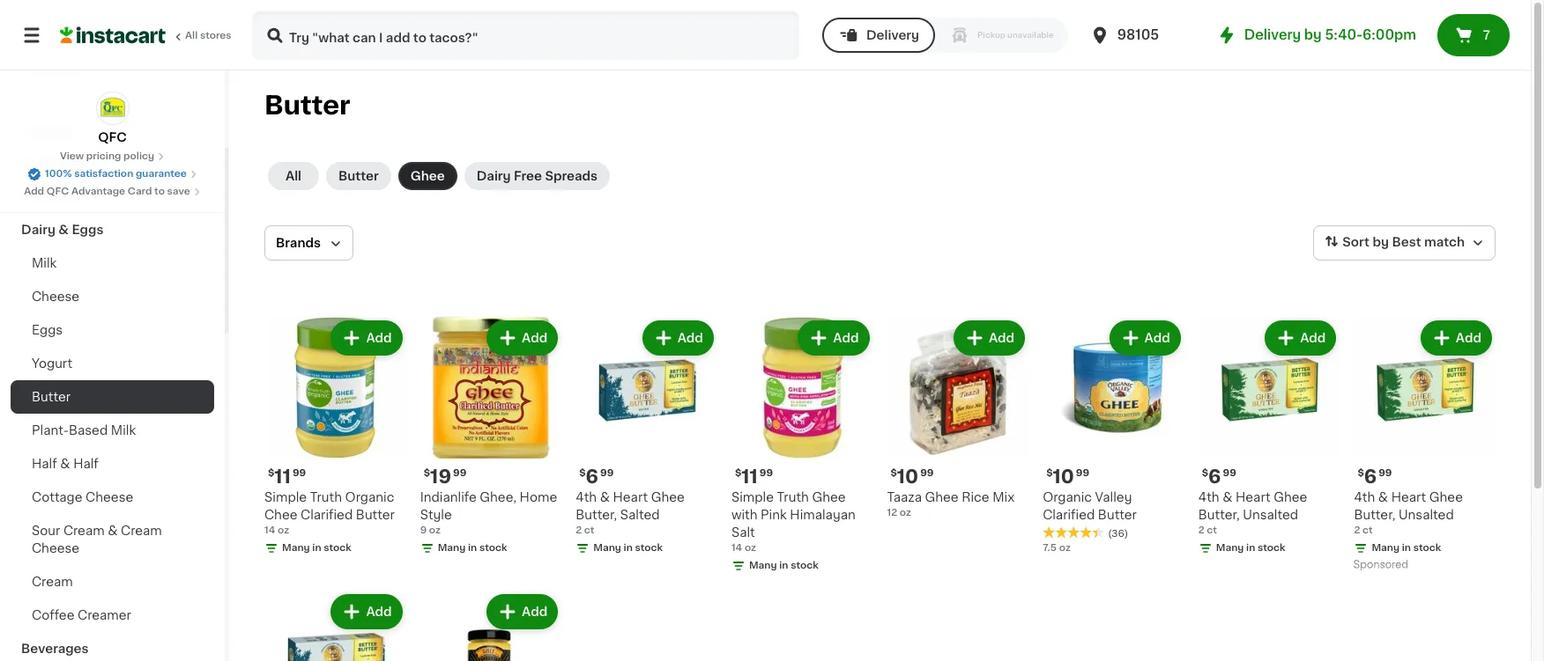 Task type: describe. For each thing, give the bounding box(es) containing it.
recipes link
[[11, 113, 214, 146]]

1 $ from the left
[[268, 469, 274, 478]]

98105
[[1117, 28, 1159, 41]]

5 99 from the left
[[920, 469, 934, 478]]

advantage
[[71, 187, 125, 197]]

99 inside $ 19 99
[[453, 469, 467, 478]]

instacart logo image
[[60, 25, 166, 46]]

cottage
[[32, 492, 82, 504]]

& inside 4th & heart ghee butter, salted 2 ct
[[600, 491, 610, 504]]

oz inside the taaza ghee rice mix 12 oz
[[900, 508, 911, 518]]

2 inside 4th & heart ghee butter, salted 2 ct
[[576, 526, 582, 536]]

cream down cottage cheese
[[63, 525, 105, 538]]

0 vertical spatial qfc
[[98, 131, 127, 144]]

sort by
[[1342, 236, 1389, 249]]

lists link
[[11, 49, 214, 85]]

oz right the 7.5 on the bottom of page
[[1059, 543, 1071, 553]]

& inside sour cream & cream cheese
[[108, 525, 118, 538]]

add qfc advantage card to save
[[24, 187, 190, 197]]

2 6 from the left
[[1208, 468, 1221, 486]]

thanksgiving
[[21, 157, 106, 169]]

chee
[[264, 509, 297, 521]]

creamer
[[78, 610, 131, 622]]

add qfc advantage card to save link
[[24, 185, 201, 199]]

by for sort
[[1373, 236, 1389, 249]]

pricing
[[86, 152, 121, 161]]

with
[[731, 509, 757, 521]]

4 99 from the left
[[759, 469, 773, 478]]

qfc inside add qfc advantage card to save link
[[47, 187, 69, 197]]

14 inside simple truth ghee with pink himalayan salt 14 oz
[[731, 543, 742, 553]]

2 half from the left
[[73, 458, 99, 471]]

ghee,
[[480, 491, 516, 504]]

& inside dairy & eggs link
[[58, 224, 69, 236]]

7 button
[[1437, 14, 1510, 56]]

card
[[128, 187, 152, 197]]

eggs link
[[11, 314, 214, 347]]

by for delivery
[[1304, 28, 1322, 41]]

3 butter, from the left
[[1354, 509, 1395, 521]]

coffee creamer
[[32, 610, 131, 622]]

half & half link
[[11, 448, 214, 481]]

cottage cheese
[[32, 492, 133, 504]]

thanksgiving link
[[11, 146, 214, 180]]

taaza
[[887, 491, 922, 504]]

1 6 from the left
[[586, 468, 598, 486]]

10 for taaza ghee rice mix
[[897, 468, 918, 486]]

6 99 from the left
[[1076, 469, 1089, 478]]

truth for ghee
[[777, 491, 809, 504]]

7.5
[[1043, 543, 1057, 553]]

Search field
[[254, 12, 797, 58]]

based
[[69, 425, 108, 437]]

7.5 oz
[[1043, 543, 1071, 553]]

1 horizontal spatial butter link
[[326, 162, 391, 190]]

yogurt
[[32, 358, 72, 370]]

rice
[[962, 491, 989, 504]]

1 99 from the left
[[292, 469, 306, 478]]

simple truth organic chee clarified butter 14 oz
[[264, 491, 395, 536]]

pink
[[761, 509, 787, 521]]

& inside half & half link
[[60, 458, 70, 471]]

yogurt link
[[11, 347, 214, 381]]

satisfaction
[[74, 169, 133, 179]]

stores
[[200, 31, 231, 41]]

half & half
[[32, 458, 99, 471]]

truth for organic
[[310, 491, 342, 504]]

dairy free spreads
[[476, 170, 598, 182]]

milk link
[[11, 247, 214, 280]]

4 $ from the left
[[735, 469, 741, 478]]

product group containing 19
[[420, 317, 562, 559]]

2 4th from the left
[[1198, 491, 1219, 504]]

recipes
[[21, 123, 73, 136]]

19
[[430, 468, 451, 486]]

view
[[60, 152, 84, 161]]

6:00pm
[[1363, 28, 1416, 41]]

ghee inside simple truth ghee with pink himalayan salt 14 oz
[[812, 491, 846, 504]]

add button for 4th & heart ghee butter, unsalted
[[1267, 323, 1335, 354]]

taaza ghee rice mix 12 oz
[[887, 491, 1015, 518]]

cottage cheese link
[[11, 481, 214, 515]]

butter down "yogurt"
[[32, 391, 71, 404]]

1 vertical spatial milk
[[111, 425, 136, 437]]

2 $ 6 99 from the left
[[1202, 468, 1236, 486]]

cheese link
[[11, 280, 214, 314]]

butter right all link
[[338, 170, 379, 182]]

brands button
[[264, 226, 353, 261]]

beverages link
[[11, 633, 214, 662]]

save
[[167, 187, 190, 197]]

sort
[[1342, 236, 1370, 249]]

plant-based milk
[[32, 425, 136, 437]]

delivery button
[[822, 18, 935, 53]]

ghee link
[[398, 162, 457, 190]]

(36)
[[1108, 529, 1128, 539]]

to
[[154, 187, 165, 197]]

12
[[887, 508, 897, 518]]

$ 10 99 for organic valley clarified butter
[[1046, 468, 1089, 486]]

eggs inside eggs link
[[32, 324, 63, 337]]

1 4th & heart ghee butter, unsalted 2 ct from the left
[[1198, 491, 1307, 536]]

7
[[1483, 29, 1490, 41]]

policy
[[123, 152, 154, 161]]

plant-
[[32, 425, 69, 437]]

cream link
[[11, 566, 214, 599]]

indianlife ghee, home style 9 oz
[[420, 491, 557, 536]]

best match
[[1392, 236, 1465, 249]]

organic valley clarified butter
[[1043, 491, 1137, 521]]

$ 11 99 for simple truth ghee with pink himalayan salt
[[735, 468, 773, 486]]

beverages
[[21, 643, 89, 656]]

98105 button
[[1089, 11, 1195, 60]]

coffee
[[32, 610, 74, 622]]

1 $ 6 99 from the left
[[579, 468, 614, 486]]

all stores
[[185, 31, 231, 41]]

produce
[[21, 190, 75, 203]]

best
[[1392, 236, 1421, 249]]

add button for simple truth organic chee clarified butter
[[333, 323, 401, 354]]

valley
[[1095, 491, 1132, 504]]

salted
[[620, 509, 660, 521]]

$ 10 99 for taaza ghee rice mix
[[891, 468, 934, 486]]

qfc link
[[96, 92, 129, 146]]

all stores link
[[60, 11, 233, 60]]

14 inside simple truth organic chee clarified butter 14 oz
[[264, 526, 275, 536]]

cream up coffee
[[32, 576, 73, 589]]

produce link
[[11, 180, 214, 213]]

2 unsalted from the left
[[1399, 509, 1454, 521]]

cream down the cottage cheese "link"
[[121, 525, 162, 538]]

coffee creamer link
[[11, 599, 214, 633]]

5 $ from the left
[[891, 469, 897, 478]]

7 99 from the left
[[1223, 469, 1236, 478]]

4th inside 4th & heart ghee butter, salted 2 ct
[[576, 491, 597, 504]]

qfc logo image
[[96, 92, 129, 125]]



Task type: vqa. For each thing, say whether or not it's contained in the screenshot.
the it
no



Task type: locate. For each thing, give the bounding box(es) containing it.
oz down salt
[[745, 543, 756, 553]]

1 horizontal spatial simple
[[731, 491, 774, 504]]

butter left style
[[356, 509, 395, 521]]

all for all stores
[[185, 31, 198, 41]]

0 horizontal spatial organic
[[345, 491, 394, 504]]

3 4th from the left
[[1354, 491, 1375, 504]]

0 horizontal spatial simple
[[264, 491, 307, 504]]

1 simple from the left
[[264, 491, 307, 504]]

0 vertical spatial cheese
[[32, 291, 79, 303]]

$ 11 99
[[268, 468, 306, 486], [735, 468, 773, 486]]

Best match Sort by field
[[1313, 226, 1496, 261]]

2 horizontal spatial ct
[[1362, 526, 1373, 536]]

1 clarified from the left
[[301, 509, 353, 521]]

6 $ from the left
[[1046, 469, 1053, 478]]

1 truth from the left
[[310, 491, 342, 504]]

★★★★★
[[1043, 527, 1104, 539], [1043, 527, 1104, 539]]

0 horizontal spatial all
[[185, 31, 198, 41]]

1 vertical spatial butter link
[[11, 381, 214, 414]]

eggs up "yogurt"
[[32, 324, 63, 337]]

butter link up based
[[11, 381, 214, 414]]

7 $ from the left
[[1202, 469, 1208, 478]]

0 horizontal spatial by
[[1304, 28, 1322, 41]]

1 horizontal spatial unsalted
[[1399, 509, 1454, 521]]

10
[[897, 468, 918, 486], [1053, 468, 1074, 486]]

0 horizontal spatial 4th & heart ghee butter, unsalted 2 ct
[[1198, 491, 1307, 536]]

lists
[[49, 61, 80, 73]]

dairy for dairy free spreads
[[476, 170, 511, 182]]

$
[[268, 469, 274, 478], [424, 469, 430, 478], [579, 469, 586, 478], [735, 469, 741, 478], [891, 469, 897, 478], [1046, 469, 1053, 478], [1202, 469, 1208, 478], [1358, 469, 1364, 478]]

$ 10 99
[[891, 468, 934, 486], [1046, 468, 1089, 486]]

clarified
[[301, 509, 353, 521], [1043, 509, 1095, 521]]

0 vertical spatial milk
[[32, 257, 57, 270]]

2 vertical spatial cheese
[[32, 543, 79, 555]]

oz inside simple truth organic chee clarified butter 14 oz
[[278, 526, 289, 536]]

0 horizontal spatial $ 11 99
[[268, 468, 306, 486]]

2 $ 10 99 from the left
[[1046, 468, 1089, 486]]

2 $ from the left
[[424, 469, 430, 478]]

butter link right all link
[[326, 162, 391, 190]]

dairy down produce at the left top of the page
[[21, 224, 55, 236]]

0 vertical spatial 14
[[264, 526, 275, 536]]

1 horizontal spatial 4th
[[1198, 491, 1219, 504]]

1 10 from the left
[[897, 468, 918, 486]]

add button for 4th & heart ghee butter, salted
[[644, 323, 712, 354]]

all for all
[[285, 170, 301, 182]]

mix
[[992, 491, 1015, 504]]

2 11 from the left
[[741, 468, 758, 486]]

simple inside simple truth ghee with pink himalayan salt 14 oz
[[731, 491, 774, 504]]

0 horizontal spatial $ 10 99
[[891, 468, 934, 486]]

dairy free spreads link
[[464, 162, 610, 190]]

1 organic from the left
[[345, 491, 394, 504]]

1 horizontal spatial half
[[73, 458, 99, 471]]

$ 6 99
[[579, 468, 614, 486], [1202, 468, 1236, 486], [1358, 468, 1392, 486]]

1 horizontal spatial $ 11 99
[[735, 468, 773, 486]]

delivery for delivery
[[866, 29, 919, 41]]

himalayan
[[790, 509, 856, 521]]

8 $ from the left
[[1358, 469, 1364, 478]]

0 horizontal spatial 6
[[586, 468, 598, 486]]

cheese inside sour cream & cream cheese
[[32, 543, 79, 555]]

0 vertical spatial by
[[1304, 28, 1322, 41]]

match
[[1424, 236, 1465, 249]]

2 10 from the left
[[1053, 468, 1074, 486]]

truth inside simple truth ghee with pink himalayan salt 14 oz
[[777, 491, 809, 504]]

butter
[[264, 93, 350, 118], [338, 170, 379, 182], [32, 391, 71, 404], [356, 509, 395, 521], [1098, 509, 1137, 521]]

milk
[[32, 257, 57, 270], [111, 425, 136, 437]]

eggs down advantage
[[72, 224, 103, 236]]

milk down dairy & eggs
[[32, 257, 57, 270]]

1 horizontal spatial dairy
[[476, 170, 511, 182]]

by left 5:40-
[[1304, 28, 1322, 41]]

oz right 12
[[900, 508, 911, 518]]

1 horizontal spatial qfc
[[98, 131, 127, 144]]

5:40-
[[1325, 28, 1363, 41]]

1 horizontal spatial organic
[[1043, 491, 1092, 504]]

1 vertical spatial by
[[1373, 236, 1389, 249]]

simple up chee
[[264, 491, 307, 504]]

11 for simple truth ghee with pink himalayan salt
[[741, 468, 758, 486]]

9
[[420, 526, 427, 536]]

1 vertical spatial 14
[[731, 543, 742, 553]]

1 11 from the left
[[274, 468, 291, 486]]

0 horizontal spatial 14
[[264, 526, 275, 536]]

add button inside product group
[[488, 323, 556, 354]]

simple for with
[[731, 491, 774, 504]]

qfc
[[98, 131, 127, 144], [47, 187, 69, 197]]

2 clarified from the left
[[1043, 509, 1095, 521]]

3 6 from the left
[[1364, 468, 1377, 486]]

butter down valley
[[1098, 509, 1137, 521]]

1 horizontal spatial milk
[[111, 425, 136, 437]]

organic inside simple truth organic chee clarified butter 14 oz
[[345, 491, 394, 504]]

1 horizontal spatial 2
[[1198, 526, 1204, 536]]

indianlife
[[420, 491, 477, 504]]

2
[[576, 526, 582, 536], [1198, 526, 1204, 536], [1354, 526, 1360, 536]]

2 horizontal spatial 4th
[[1354, 491, 1375, 504]]

0 vertical spatial eggs
[[72, 224, 103, 236]]

free
[[514, 170, 542, 182]]

sour
[[32, 525, 60, 538]]

cheese inside cheese link
[[32, 291, 79, 303]]

milk right based
[[111, 425, 136, 437]]

add button for organic valley clarified butter
[[1111, 323, 1179, 354]]

brands
[[276, 237, 321, 249]]

0 horizontal spatial milk
[[32, 257, 57, 270]]

delivery inside delivery button
[[866, 29, 919, 41]]

0 vertical spatial dairy
[[476, 170, 511, 182]]

cheese up eggs link on the left
[[32, 291, 79, 303]]

clarified inside organic valley clarified butter
[[1043, 509, 1095, 521]]

1 4th from the left
[[576, 491, 597, 504]]

0 vertical spatial butter link
[[326, 162, 391, 190]]

1 vertical spatial dairy
[[21, 224, 55, 236]]

$ 11 99 up with
[[735, 468, 773, 486]]

qfc down 100%
[[47, 187, 69, 197]]

spreads
[[545, 170, 598, 182]]

ct inside 4th & heart ghee butter, salted 2 ct
[[584, 526, 594, 536]]

oz right 9
[[429, 526, 441, 536]]

1 horizontal spatial butter,
[[1198, 509, 1240, 521]]

0 horizontal spatial 4th
[[576, 491, 597, 504]]

1 heart from the left
[[613, 491, 648, 504]]

0 horizontal spatial 10
[[897, 468, 918, 486]]

cheese
[[32, 291, 79, 303], [86, 492, 133, 504], [32, 543, 79, 555]]

add button for simple truth ghee with pink himalayan salt
[[800, 323, 868, 354]]

all link
[[268, 162, 319, 190]]

1 vertical spatial cheese
[[86, 492, 133, 504]]

simple truth ghee with pink himalayan salt 14 oz
[[731, 491, 856, 553]]

butter inside organic valley clarified butter
[[1098, 509, 1137, 521]]

0 horizontal spatial 11
[[274, 468, 291, 486]]

10 for organic valley clarified butter
[[1053, 468, 1074, 486]]

sour cream & cream cheese link
[[11, 515, 214, 566]]

eggs inside dairy & eggs link
[[72, 224, 103, 236]]

3 $ 6 99 from the left
[[1358, 468, 1392, 486]]

butter inside simple truth organic chee clarified butter 14 oz
[[356, 509, 395, 521]]

$ 11 99 up chee
[[268, 468, 306, 486]]

add button for taaza ghee rice mix
[[955, 323, 1023, 354]]

delivery inside delivery by 5:40-6:00pm link
[[1244, 28, 1301, 41]]

organic
[[345, 491, 394, 504], [1043, 491, 1092, 504]]

2 heart from the left
[[1236, 491, 1270, 504]]

1 horizontal spatial truth
[[777, 491, 809, 504]]

3 99 from the left
[[600, 469, 614, 478]]

$ 11 99 for simple truth organic chee clarified butter
[[268, 468, 306, 486]]

all
[[185, 31, 198, 41], [285, 170, 301, 182]]

heart
[[613, 491, 648, 504], [1236, 491, 1270, 504], [1391, 491, 1426, 504]]

oz inside indianlife ghee, home style 9 oz
[[429, 526, 441, 536]]

2 horizontal spatial 2
[[1354, 526, 1360, 536]]

0 horizontal spatial heart
[[613, 491, 648, 504]]

0 horizontal spatial 2
[[576, 526, 582, 536]]

11 up chee
[[274, 468, 291, 486]]

simple
[[264, 491, 307, 504], [731, 491, 774, 504]]

3 2 from the left
[[1354, 526, 1360, 536]]

1 horizontal spatial delivery
[[1244, 28, 1301, 41]]

4th
[[576, 491, 597, 504], [1198, 491, 1219, 504], [1354, 491, 1375, 504]]

heart inside 4th & heart ghee butter, salted 2 ct
[[613, 491, 648, 504]]

14 down chee
[[264, 526, 275, 536]]

1 half from the left
[[32, 458, 57, 471]]

11 up with
[[741, 468, 758, 486]]

1 horizontal spatial heart
[[1236, 491, 1270, 504]]

1 2 from the left
[[576, 526, 582, 536]]

dairy for dairy & eggs
[[21, 224, 55, 236]]

dairy & eggs link
[[11, 213, 214, 247]]

clarified up 7.5 oz on the bottom
[[1043, 509, 1095, 521]]

ghee inside 4th & heart ghee butter, salted 2 ct
[[651, 491, 685, 504]]

0 horizontal spatial butter,
[[576, 509, 617, 521]]

butter,
[[576, 509, 617, 521], [1198, 509, 1240, 521], [1354, 509, 1395, 521]]

sour cream & cream cheese
[[32, 525, 162, 555]]

2 $ 11 99 from the left
[[735, 468, 773, 486]]

oz
[[900, 508, 911, 518], [278, 526, 289, 536], [429, 526, 441, 536], [745, 543, 756, 553], [1059, 543, 1071, 553]]

many
[[282, 543, 310, 553], [438, 543, 466, 553], [593, 543, 621, 553], [1216, 543, 1244, 553], [1372, 543, 1400, 553], [749, 561, 777, 571]]

0 horizontal spatial dairy
[[21, 224, 55, 236]]

100%
[[45, 169, 72, 179]]

butter, inside 4th & heart ghee butter, salted 2 ct
[[576, 509, 617, 521]]

many in stock
[[282, 543, 352, 553], [438, 543, 507, 553], [593, 543, 663, 553], [1216, 543, 1285, 553], [1372, 543, 1441, 553], [749, 561, 818, 571]]

1 unsalted from the left
[[1243, 509, 1298, 521]]

ghee
[[410, 170, 445, 182], [651, 491, 685, 504], [812, 491, 846, 504], [925, 491, 959, 504], [1274, 491, 1307, 504], [1429, 491, 1463, 504]]

$ 10 99 up "taaza" at the bottom of the page
[[891, 468, 934, 486]]

butter up all link
[[264, 93, 350, 118]]

4th & heart ghee butter, unsalted 2 ct
[[1198, 491, 1307, 536], [1354, 491, 1463, 536]]

100% satisfaction guarantee
[[45, 169, 187, 179]]

0 horizontal spatial butter link
[[11, 381, 214, 414]]

1 horizontal spatial clarified
[[1043, 509, 1095, 521]]

cheese down half & half link
[[86, 492, 133, 504]]

delivery for delivery by 5:40-6:00pm
[[1244, 28, 1301, 41]]

$ 10 99 up organic valley clarified butter
[[1046, 468, 1089, 486]]

8 99 from the left
[[1378, 469, 1392, 478]]

unsalted
[[1243, 509, 1298, 521], [1399, 509, 1454, 521]]

2 butter, from the left
[[1198, 509, 1240, 521]]

truth
[[310, 491, 342, 504], [777, 491, 809, 504]]

1 butter, from the left
[[576, 509, 617, 521]]

organic inside organic valley clarified butter
[[1043, 491, 1092, 504]]

3 $ from the left
[[579, 469, 586, 478]]

2 ct from the left
[[1207, 526, 1217, 536]]

1 horizontal spatial eggs
[[72, 224, 103, 236]]

2 99 from the left
[[453, 469, 467, 478]]

14 down salt
[[731, 543, 742, 553]]

view pricing policy
[[60, 152, 154, 161]]

0 horizontal spatial truth
[[310, 491, 342, 504]]

10 up "taaza" at the bottom of the page
[[897, 468, 918, 486]]

0 horizontal spatial unsalted
[[1243, 509, 1298, 521]]

1 horizontal spatial 14
[[731, 543, 742, 553]]

2 horizontal spatial heart
[[1391, 491, 1426, 504]]

add button for indianlife ghee, home style
[[488, 323, 556, 354]]

10 up organic valley clarified butter
[[1053, 468, 1074, 486]]

simple inside simple truth organic chee clarified butter 14 oz
[[264, 491, 307, 504]]

salt
[[731, 527, 755, 539]]

14
[[264, 526, 275, 536], [731, 543, 742, 553]]

1 horizontal spatial all
[[285, 170, 301, 182]]

butter link
[[326, 162, 391, 190], [11, 381, 214, 414]]

0 horizontal spatial clarified
[[301, 509, 353, 521]]

plant-based milk link
[[11, 414, 214, 448]]

half down plant-
[[32, 458, 57, 471]]

qfc up view pricing policy 'link' at the left top of the page
[[98, 131, 127, 144]]

2 horizontal spatial $ 6 99
[[1358, 468, 1392, 486]]

truth inside simple truth organic chee clarified butter 14 oz
[[310, 491, 342, 504]]

1 horizontal spatial 10
[[1053, 468, 1074, 486]]

view pricing policy link
[[60, 150, 165, 164]]

1 vertical spatial eggs
[[32, 324, 63, 337]]

by inside field
[[1373, 236, 1389, 249]]

all left stores
[[185, 31, 198, 41]]

by
[[1304, 28, 1322, 41], [1373, 236, 1389, 249]]

0 horizontal spatial ct
[[584, 526, 594, 536]]

add button
[[333, 323, 401, 354], [488, 323, 556, 354], [644, 323, 712, 354], [800, 323, 868, 354], [955, 323, 1023, 354], [1111, 323, 1179, 354], [1267, 323, 1335, 354], [1422, 323, 1490, 354], [333, 596, 401, 628], [488, 596, 556, 628]]

clarified right chee
[[301, 509, 353, 521]]

by right sort
[[1373, 236, 1389, 249]]

4th & heart ghee butter, salted 2 ct
[[576, 491, 685, 536]]

dairy left free
[[476, 170, 511, 182]]

ghee inside the taaza ghee rice mix 12 oz
[[925, 491, 959, 504]]

2 simple from the left
[[731, 491, 774, 504]]

simple up with
[[731, 491, 774, 504]]

clarified inside simple truth organic chee clarified butter 14 oz
[[301, 509, 353, 521]]

1 $ 11 99 from the left
[[268, 468, 306, 486]]

0 horizontal spatial half
[[32, 458, 57, 471]]

service type group
[[822, 18, 1068, 53]]

1 horizontal spatial by
[[1373, 236, 1389, 249]]

in
[[312, 543, 321, 553], [468, 543, 477, 553], [624, 543, 633, 553], [1246, 543, 1255, 553], [1402, 543, 1411, 553], [779, 561, 788, 571]]

1 ct from the left
[[584, 526, 594, 536]]

delivery by 5:40-6:00pm
[[1244, 28, 1416, 41]]

100% satisfaction guarantee button
[[27, 164, 197, 182]]

1 horizontal spatial 11
[[741, 468, 758, 486]]

1 horizontal spatial ct
[[1207, 526, 1217, 536]]

0 vertical spatial all
[[185, 31, 198, 41]]

1 horizontal spatial $ 6 99
[[1202, 468, 1236, 486]]

1 $ 10 99 from the left
[[891, 468, 934, 486]]

style
[[420, 509, 452, 521]]

11
[[274, 468, 291, 486], [741, 468, 758, 486]]

simple for chee
[[264, 491, 307, 504]]

sponsored badge image
[[1354, 561, 1407, 571]]

cheese down 'sour'
[[32, 543, 79, 555]]

home
[[520, 491, 557, 504]]

1 horizontal spatial 6
[[1208, 468, 1221, 486]]

half down plant-based milk
[[73, 458, 99, 471]]

0 horizontal spatial $ 6 99
[[579, 468, 614, 486]]

cheese inside the cottage cheese "link"
[[86, 492, 133, 504]]

stock
[[324, 543, 352, 553], [479, 543, 507, 553], [635, 543, 663, 553], [1258, 543, 1285, 553], [1413, 543, 1441, 553], [791, 561, 818, 571]]

0 horizontal spatial delivery
[[866, 29, 919, 41]]

2 horizontal spatial 6
[[1364, 468, 1377, 486]]

11 for simple truth organic chee clarified butter
[[274, 468, 291, 486]]

2 truth from the left
[[777, 491, 809, 504]]

guarantee
[[136, 169, 187, 179]]

oz inside simple truth ghee with pink himalayan salt 14 oz
[[745, 543, 756, 553]]

2 horizontal spatial butter,
[[1354, 509, 1395, 521]]

1 vertical spatial all
[[285, 170, 301, 182]]

3 ct from the left
[[1362, 526, 1373, 536]]

1 horizontal spatial $ 10 99
[[1046, 468, 1089, 486]]

1 horizontal spatial 4th & heart ghee butter, unsalted 2 ct
[[1354, 491, 1463, 536]]

product group
[[264, 317, 406, 559], [420, 317, 562, 559], [576, 317, 717, 559], [731, 317, 873, 577], [887, 317, 1029, 521], [1043, 317, 1184, 556], [1198, 317, 1340, 559], [1354, 317, 1496, 575], [264, 591, 406, 662], [420, 591, 562, 662]]

0 horizontal spatial eggs
[[32, 324, 63, 337]]

all up brands
[[285, 170, 301, 182]]

dairy & eggs
[[21, 224, 103, 236]]

$ inside $ 19 99
[[424, 469, 430, 478]]

2 organic from the left
[[1043, 491, 1092, 504]]

3 heart from the left
[[1391, 491, 1426, 504]]

1 vertical spatial qfc
[[47, 187, 69, 197]]

2 4th & heart ghee butter, unsalted 2 ct from the left
[[1354, 491, 1463, 536]]

oz down chee
[[278, 526, 289, 536]]

0 horizontal spatial qfc
[[47, 187, 69, 197]]

None search field
[[252, 11, 799, 60]]

2 2 from the left
[[1198, 526, 1204, 536]]

delivery by 5:40-6:00pm link
[[1216, 25, 1416, 46]]



